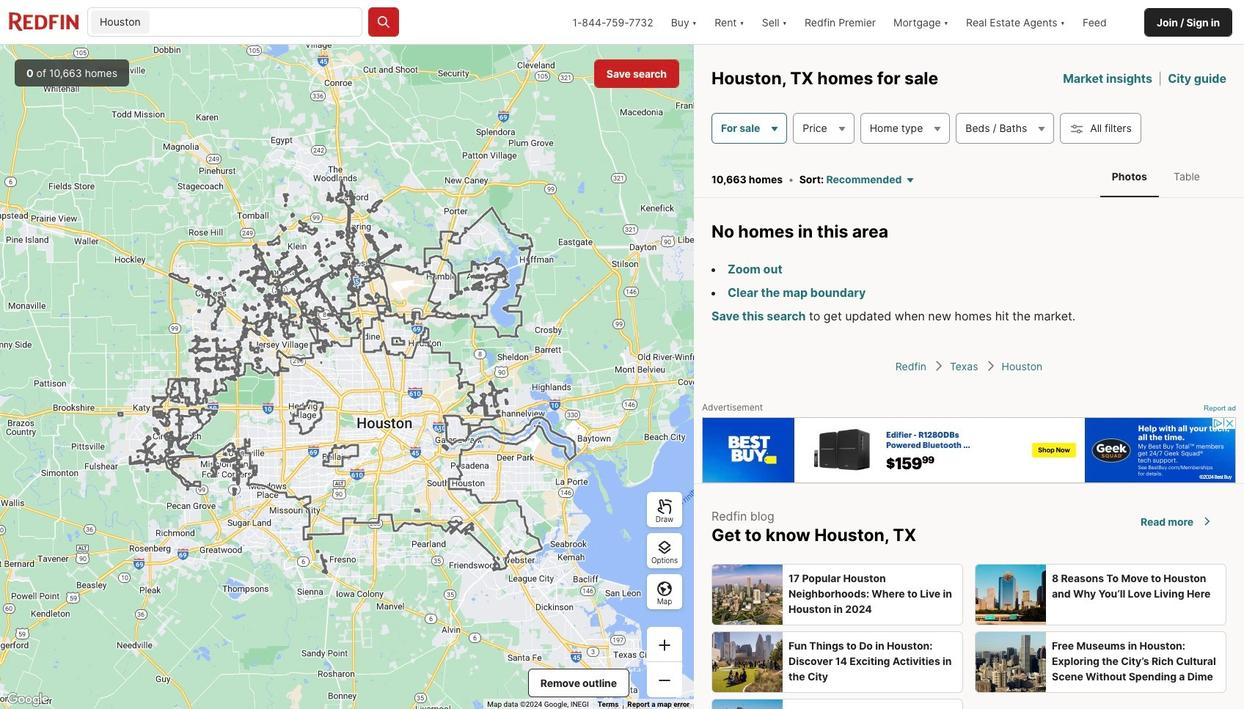 Task type: describe. For each thing, give the bounding box(es) containing it.
submit search image
[[376, 15, 391, 29]]

10 outdoor activities in houston: a guide to enjoying h-town's natural beauty image
[[713, 700, 783, 710]]

toggle search results table view tab
[[1162, 158, 1212, 195]]

toggle search results photos view tab
[[1101, 158, 1160, 195]]

ad element
[[702, 418, 1237, 484]]

8 reasons to move to houston and why you'll love living here image
[[976, 565, 1047, 625]]

fun things to do in houston: discover 14 exciting activities in the city image
[[713, 632, 783, 693]]

map region
[[0, 45, 694, 710]]

google image
[[4, 691, 52, 710]]



Task type: locate. For each thing, give the bounding box(es) containing it.
free museums in houston: exploring the city's rich cultural scene without spending a dime image
[[976, 632, 1047, 693]]

tab list
[[1086, 155, 1227, 198]]

17 popular houston neighborhoods: where to live in houston in 2024 image
[[713, 565, 783, 625]]

None search field
[[152, 8, 362, 37]]



Task type: vqa. For each thing, say whether or not it's contained in the screenshot.
43
no



